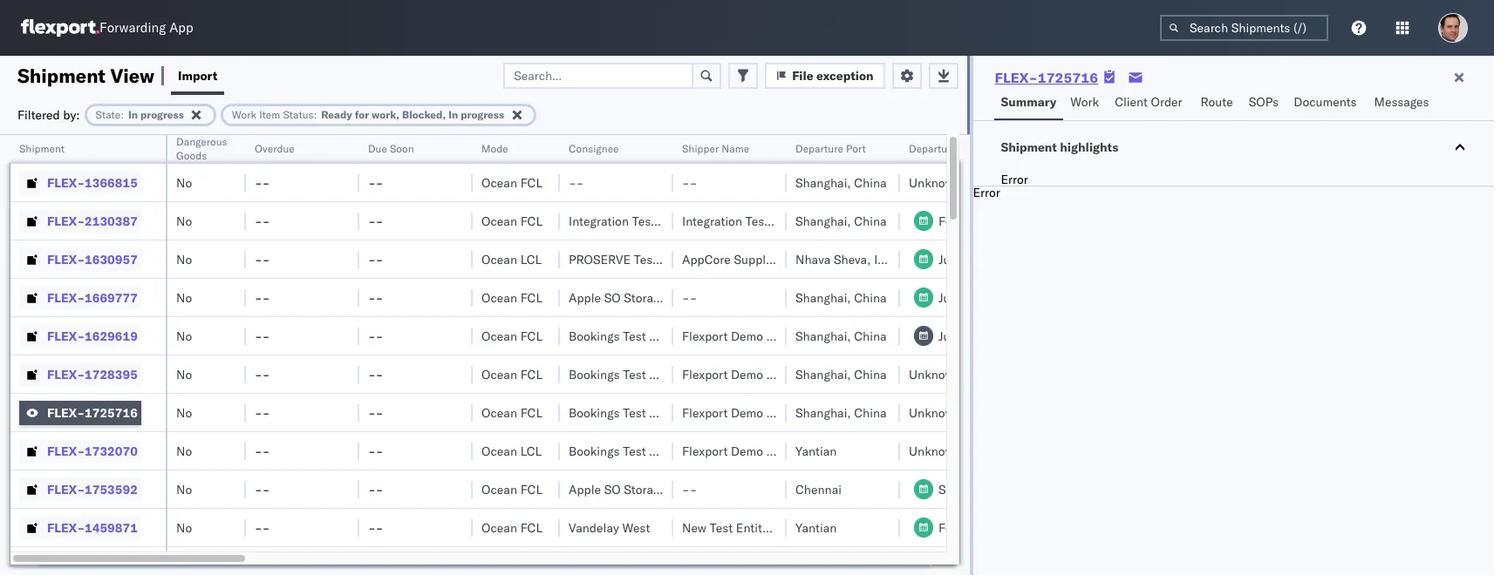 Task type: vqa. For each thing, say whether or not it's contained in the screenshot.
test department
no



Task type: locate. For each thing, give the bounding box(es) containing it.
use) down appcore supply ltd
[[726, 290, 757, 306]]

shanghai, for flex-1669777
[[796, 290, 851, 306]]

2022 right 05,
[[979, 329, 1010, 344]]

filtered by:
[[17, 107, 80, 123]]

1 horizontal spatial error
[[1001, 172, 1029, 188]]

bookings for flex-1728395
[[569, 367, 620, 383]]

flex- for flex-2130387 button
[[47, 213, 85, 229]]

5 shanghai, from the top
[[796, 367, 851, 383]]

yantian for 2
[[796, 521, 837, 536]]

consignee for flex-1728395
[[650, 367, 708, 383]]

work down flex-1725716 link at top
[[1071, 94, 1100, 110]]

work for work item status : ready for work, blocked, in progress
[[232, 108, 257, 121]]

8 no from the top
[[176, 444, 192, 459]]

test
[[634, 252, 657, 267], [623, 329, 646, 344], [623, 367, 646, 383], [623, 405, 646, 421], [623, 444, 646, 459], [710, 521, 733, 536]]

ocean fcl for flex-1366815
[[482, 175, 543, 191]]

1 vertical spatial apple
[[569, 482, 601, 498]]

0 horizontal spatial error
[[973, 185, 1001, 201]]

: left ready
[[314, 108, 317, 121]]

2
[[772, 521, 780, 536]]

1725716
[[1038, 69, 1099, 86], [85, 405, 138, 421]]

6 no from the top
[[176, 367, 192, 383]]

so up vandelay west
[[604, 482, 621, 498]]

0 vertical spatial so
[[604, 290, 621, 306]]

1 so from the top
[[604, 290, 621, 306]]

2022 right 19,
[[985, 213, 1015, 229]]

2 ocean lcl from the top
[[482, 444, 542, 459]]

1 horizontal spatial :
[[314, 108, 317, 121]]

3 ocean from the top
[[482, 252, 518, 267]]

flex-1725716 up flex-1732070
[[47, 405, 138, 421]]

flex- down flex-2130387 button
[[47, 252, 85, 267]]

use) for chennai
[[726, 482, 757, 498]]

4 shanghai, from the top
[[796, 329, 851, 344]]

0 horizontal spatial work
[[232, 108, 257, 121]]

west
[[623, 521, 650, 536]]

0 horizontal spatial :
[[121, 108, 124, 121]]

2 fcl from the top
[[521, 213, 543, 229]]

storage down proserve test account
[[624, 290, 666, 306]]

ocean lcl for bookings test consignee
[[482, 444, 542, 459]]

flex- up summary
[[995, 69, 1038, 86]]

not up new
[[698, 482, 722, 498]]

1 vertical spatial use)
[[726, 482, 757, 498]]

flex- for the 'flex-1630957' button on the left top
[[47, 252, 85, 267]]

3 ocean fcl from the top
[[482, 290, 543, 306]]

1 ocean fcl from the top
[[482, 175, 543, 191]]

2 flexport from the top
[[682, 367, 728, 383]]

ocean fcl for flex-2130387
[[482, 213, 543, 229]]

2 yantian from the top
[[796, 521, 837, 536]]

fcl for flex-1728395
[[521, 367, 543, 383]]

fcl for flex-1753592
[[521, 482, 543, 498]]

apple so storage (do not use) down account
[[569, 290, 757, 306]]

yantian up chennai
[[796, 444, 837, 459]]

departure
[[796, 142, 844, 155], [909, 142, 957, 155]]

flex- for flex-1629619 button
[[47, 329, 85, 344]]

ocean fcl for flex-1629619
[[482, 329, 543, 344]]

consignee for flex-1725716
[[650, 405, 708, 421]]

demo
[[731, 329, 764, 344], [731, 367, 764, 383], [731, 405, 764, 421], [731, 444, 764, 459]]

4 bookings from the top
[[569, 444, 620, 459]]

error down departure date button
[[1001, 172, 1029, 188]]

resize handle column header
[[145, 135, 166, 576], [225, 135, 246, 576], [339, 135, 360, 576], [452, 135, 473, 576], [539, 135, 560, 576], [653, 135, 674, 576], [766, 135, 787, 576], [880, 135, 901, 576]]

10 no from the top
[[176, 521, 192, 536]]

1 jul from the top
[[939, 290, 954, 306]]

apple so storage (do not use)
[[569, 290, 757, 306], [569, 482, 757, 498]]

0 horizontal spatial 1725716
[[85, 405, 138, 421]]

1 vertical spatial not
[[698, 482, 722, 498]]

1 flexport demo shipper co. from the top
[[682, 329, 830, 344]]

Search Shipments (/) text field
[[1161, 15, 1329, 41]]

0 vertical spatial use)
[[726, 290, 757, 306]]

2 demo from the top
[[731, 367, 764, 383]]

1 horizontal spatial work
[[1071, 94, 1100, 110]]

shipment up by:
[[17, 63, 106, 88]]

unknown for 1728395
[[909, 367, 962, 383]]

storage up west
[[624, 482, 666, 498]]

2 (do from the top
[[670, 482, 695, 498]]

departure inside departure date button
[[909, 142, 957, 155]]

flex-1725716
[[995, 69, 1099, 86], [47, 405, 138, 421]]

1 bookings from the top
[[569, 329, 620, 344]]

feb
[[939, 213, 960, 229], [939, 521, 960, 536]]

pst right 2023
[[1018, 521, 1040, 536]]

work left item
[[232, 108, 257, 121]]

03,
[[957, 290, 976, 306]]

appcore supply ltd
[[682, 252, 793, 267]]

1 apple from the top
[[569, 290, 601, 306]]

flex- down flex-1753592 button
[[47, 521, 85, 536]]

flexport for 1725716
[[682, 405, 728, 421]]

1 in from the left
[[128, 108, 138, 121]]

ocean for 1753592
[[482, 482, 518, 498]]

2 : from the left
[[314, 108, 317, 121]]

--
[[255, 175, 270, 191], [368, 175, 383, 191], [569, 175, 584, 191], [682, 175, 698, 191], [255, 213, 270, 229], [368, 213, 383, 229], [255, 252, 270, 267], [368, 252, 383, 267], [255, 290, 270, 306], [368, 290, 383, 306], [682, 290, 698, 306], [255, 329, 270, 344], [368, 329, 383, 344], [255, 367, 270, 383], [368, 367, 383, 383], [255, 405, 270, 421], [368, 405, 383, 421], [255, 444, 270, 459], [368, 444, 383, 459], [255, 482, 270, 498], [368, 482, 383, 498], [682, 482, 698, 498], [255, 521, 270, 536], [368, 521, 383, 536], [255, 559, 270, 575], [368, 559, 383, 575]]

1 bookings test consignee from the top
[[569, 329, 708, 344]]

3 flexport from the top
[[682, 405, 728, 421]]

client
[[1115, 94, 1148, 110]]

china
[[855, 175, 887, 191], [855, 213, 887, 229], [855, 290, 887, 306], [855, 329, 887, 344], [855, 367, 887, 383], [855, 405, 887, 421]]

2 apple from the top
[[569, 482, 601, 498]]

ocean
[[482, 175, 518, 191], [482, 213, 518, 229], [482, 252, 518, 267], [482, 290, 518, 306], [482, 329, 518, 344], [482, 367, 518, 383], [482, 405, 518, 421], [482, 444, 518, 459], [482, 482, 518, 498], [482, 521, 518, 536]]

1728395
[[85, 367, 138, 383]]

shipper for flex-1728395
[[767, 367, 810, 383]]

(do up new
[[670, 482, 695, 498]]

flex- inside button
[[47, 444, 85, 459]]

6 china from the top
[[855, 405, 887, 421]]

3 flexport demo shipper co. from the top
[[682, 405, 830, 421]]

ocean for 1366815
[[482, 175, 518, 191]]

6 resize handle column header from the left
[[653, 135, 674, 576]]

shipment highlights button
[[973, 121, 1495, 174]]

flex-1753592
[[47, 482, 138, 498]]

4 co. from the top
[[813, 444, 830, 459]]

2022 for 15,
[[983, 252, 1013, 267]]

8 fcl from the top
[[521, 521, 543, 536]]

2022 for 19,
[[985, 213, 1015, 229]]

1 vertical spatial yantian
[[796, 521, 837, 536]]

1 vertical spatial 1725716
[[85, 405, 138, 421]]

shipment highlights
[[1001, 140, 1119, 155]]

4 ocean fcl from the top
[[482, 329, 543, 344]]

1 horizontal spatial 1725716
[[1038, 69, 1099, 86]]

0 horizontal spatial in
[[128, 108, 138, 121]]

bookings
[[569, 329, 620, 344], [569, 367, 620, 383], [569, 405, 620, 421], [569, 444, 620, 459]]

shipper inside button
[[682, 142, 719, 155]]

jul left 05,
[[939, 329, 954, 344]]

3 co. from the top
[[813, 405, 830, 421]]

pst right 11:00
[[1056, 213, 1077, 229]]

1 (do from the top
[[670, 290, 695, 306]]

2 bookings from the top
[[569, 367, 620, 383]]

bookings test consignee
[[569, 329, 708, 344], [569, 367, 708, 383], [569, 405, 708, 421], [569, 444, 708, 459]]

2 china from the top
[[855, 213, 887, 229]]

flex-1725716 up summary
[[995, 69, 1099, 86]]

pdt down 15:00
[[1013, 329, 1035, 344]]

1 feb from the top
[[939, 213, 960, 229]]

file exception button
[[765, 62, 885, 89], [765, 62, 885, 89]]

(do down account
[[670, 290, 695, 306]]

2 flexport demo shipper co. from the top
[[682, 367, 830, 383]]

7 ocean from the top
[[482, 405, 518, 421]]

flex- down flex-1728395 button
[[47, 405, 85, 421]]

feb left 19,
[[939, 213, 960, 229]]

0 vertical spatial lcl
[[521, 252, 542, 267]]

4 no from the top
[[176, 290, 192, 306]]

unknown for 1725716
[[909, 405, 962, 421]]

co. for 1728395
[[813, 367, 830, 383]]

co.
[[813, 329, 830, 344], [813, 367, 830, 383], [813, 405, 830, 421], [813, 444, 830, 459]]

shipper for flex-1732070
[[767, 444, 810, 459]]

flexport demo shipper co. for 1629619
[[682, 329, 830, 344]]

flex- up flex-1728395 button
[[47, 329, 85, 344]]

documents button
[[1287, 86, 1368, 120]]

7 resize handle column header from the left
[[766, 135, 787, 576]]

work inside button
[[1071, 94, 1100, 110]]

1 horizontal spatial progress
[[461, 108, 504, 121]]

progress up dangerous
[[141, 108, 184, 121]]

1 departure from the left
[[796, 142, 844, 155]]

bookings for flex-1732070
[[569, 444, 620, 459]]

1 horizontal spatial in
[[449, 108, 458, 121]]

1 vertical spatial flex-1725716
[[47, 405, 138, 421]]

ocean fcl for flex-1725716
[[482, 405, 543, 421]]

departure left port
[[796, 142, 844, 155]]

: down view
[[121, 108, 124, 121]]

2022 right 12,
[[985, 482, 1016, 498]]

apple up vandelay
[[569, 482, 601, 498]]

2 jul from the top
[[939, 329, 954, 344]]

shipper
[[682, 142, 719, 155], [767, 329, 810, 344], [767, 367, 810, 383], [767, 405, 810, 421], [767, 444, 810, 459]]

2 ocean from the top
[[482, 213, 518, 229]]

0 vertical spatial not
[[698, 290, 722, 306]]

lcl for proserve
[[521, 252, 542, 267]]

shanghai, for flex-1728395
[[796, 367, 851, 383]]

12:30
[[1017, 252, 1051, 267]]

2022 right 03,
[[979, 290, 1010, 306]]

not down appcore
[[698, 290, 722, 306]]

2 use) from the top
[[726, 482, 757, 498]]

3 no from the top
[[176, 252, 192, 267]]

2 co. from the top
[[813, 367, 830, 383]]

bookings for flex-1725716
[[569, 405, 620, 421]]

work
[[1071, 94, 1100, 110], [232, 108, 257, 121]]

file exception
[[793, 68, 874, 83]]

0 horizontal spatial progress
[[141, 108, 184, 121]]

12,
[[963, 482, 982, 498]]

flexport for 1629619
[[682, 329, 728, 344]]

apple
[[569, 290, 601, 306], [569, 482, 601, 498]]

departure left date
[[909, 142, 957, 155]]

6 shanghai, from the top
[[796, 405, 851, 421]]

6 ocean fcl from the top
[[482, 405, 543, 421]]

resize handle column header for dangerous goods
[[225, 135, 246, 576]]

2 feb from the top
[[939, 521, 960, 536]]

demo for 1629619
[[731, 329, 764, 344]]

2 resize handle column header from the left
[[225, 135, 246, 576]]

3 bookings from the top
[[569, 405, 620, 421]]

flex- for flex-1753592 button
[[47, 482, 85, 498]]

new
[[682, 521, 707, 536]]

1 vertical spatial feb
[[939, 521, 960, 536]]

ocean lcl
[[482, 252, 542, 267], [482, 444, 542, 459]]

4 ocean from the top
[[482, 290, 518, 306]]

0 vertical spatial ocean lcl
[[482, 252, 542, 267]]

so
[[604, 290, 621, 306], [604, 482, 621, 498]]

2 apple so storage (do not use) from the top
[[569, 482, 757, 498]]

8 ocean from the top
[[482, 444, 518, 459]]

5 no from the top
[[176, 329, 192, 344]]

shipment
[[17, 63, 106, 88], [1001, 140, 1058, 155], [19, 142, 65, 155]]

1 storage from the top
[[624, 290, 666, 306]]

2022 right 15,
[[983, 252, 1013, 267]]

1 vertical spatial lcl
[[521, 444, 542, 459]]

china for flex-1728395
[[855, 367, 887, 383]]

0 vertical spatial (do
[[670, 290, 695, 306]]

4 bookings test consignee from the top
[[569, 444, 708, 459]]

status
[[283, 108, 314, 121]]

bookings for flex-1629619
[[569, 329, 620, 344]]

6 ocean from the top
[[482, 367, 518, 383]]

feb left 08, at the right bottom of page
[[939, 521, 960, 536]]

yantian down chennai
[[796, 521, 837, 536]]

bookings test consignee for flex-1732070
[[569, 444, 708, 459]]

1 vertical spatial apple so storage (do not use)
[[569, 482, 757, 498]]

flex- inside 'button'
[[47, 290, 85, 306]]

flex- down flex-1732070 button
[[47, 482, 85, 498]]

in right "blocked,"
[[449, 108, 458, 121]]

fcl for flex-1725716
[[521, 405, 543, 421]]

5 ocean from the top
[[482, 329, 518, 344]]

jul left 03,
[[939, 290, 954, 306]]

1366815
[[85, 175, 138, 191]]

jun
[[939, 252, 958, 267]]

flex- down the 'flex-1630957' button on the left top
[[47, 290, 85, 306]]

departure for departure port
[[796, 142, 844, 155]]

so down proserve
[[604, 290, 621, 306]]

in
[[128, 108, 138, 121], [449, 108, 458, 121]]

1 unknown from the top
[[909, 175, 962, 191]]

yantian
[[796, 444, 837, 459], [796, 521, 837, 536]]

9 ocean from the top
[[482, 482, 518, 498]]

by:
[[63, 107, 80, 123]]

1 ocean lcl from the top
[[482, 252, 542, 267]]

fcl for flex-1366815
[[521, 175, 543, 191]]

0 vertical spatial feb
[[939, 213, 960, 229]]

7 ocean fcl from the top
[[482, 482, 543, 498]]

work,
[[372, 108, 400, 121]]

1 horizontal spatial pst
[[1056, 213, 1077, 229]]

china for flex-2130387
[[855, 213, 887, 229]]

1 vertical spatial ocean lcl
[[482, 444, 542, 459]]

apple down proserve
[[569, 290, 601, 306]]

file
[[793, 68, 814, 83]]

departure for departure date
[[909, 142, 957, 155]]

nhava sheva, india
[[796, 252, 902, 267]]

0 vertical spatial storage
[[624, 290, 666, 306]]

flex-1728395
[[47, 367, 138, 383]]

flex-1732070
[[47, 444, 138, 459]]

5 china from the top
[[855, 367, 887, 383]]

9 no from the top
[[176, 482, 192, 498]]

1 lcl from the top
[[521, 252, 542, 267]]

5 fcl from the top
[[521, 367, 543, 383]]

not for chennai
[[698, 482, 722, 498]]

ocean fcl for flex-1753592
[[482, 482, 543, 498]]

demo for 1732070
[[731, 444, 764, 459]]

shipment view
[[17, 63, 154, 88]]

india
[[875, 252, 902, 267]]

apple so storage (do not use) for shanghai, china
[[569, 290, 757, 306]]

ocean fcl
[[482, 175, 543, 191], [482, 213, 543, 229], [482, 290, 543, 306], [482, 329, 543, 344], [482, 367, 543, 383], [482, 405, 543, 421], [482, 482, 543, 498], [482, 521, 543, 536]]

flex- down flex-1629619 button
[[47, 367, 85, 383]]

2130387
[[85, 213, 138, 229]]

ocean for 2130387
[[482, 213, 518, 229]]

progress
[[141, 108, 184, 121], [461, 108, 504, 121]]

10 ocean from the top
[[482, 521, 518, 536]]

shipper name button
[[674, 139, 770, 156]]

flex- for flex-1459871 button on the left of the page
[[47, 521, 85, 536]]

1 horizontal spatial flex-1725716
[[995, 69, 1099, 86]]

1 vertical spatial jul
[[939, 329, 954, 344]]

flex-2130387
[[47, 213, 138, 229]]

sep
[[939, 482, 960, 498]]

jul 05, 2022 pdt
[[939, 329, 1035, 344]]

test for flex-1732070
[[623, 444, 646, 459]]

7 no from the top
[[176, 405, 192, 421]]

test for flex-1728395
[[623, 367, 646, 383]]

0 horizontal spatial flex-1725716
[[47, 405, 138, 421]]

import
[[178, 68, 218, 83]]

shanghai, for flex-1366815
[[796, 175, 851, 191]]

3 shanghai, china from the top
[[796, 290, 887, 306]]

0 vertical spatial flex-1725716
[[995, 69, 1099, 86]]

flex-1459871
[[47, 521, 138, 536]]

1 : from the left
[[121, 108, 124, 121]]

resize handle column header for departure port
[[880, 135, 901, 576]]

4 china from the top
[[855, 329, 887, 344]]

1 yantian from the top
[[796, 444, 837, 459]]

flex- down flex-1725716 button
[[47, 444, 85, 459]]

pdt up feb 08, 2023 pst
[[1019, 482, 1041, 498]]

1 resize handle column header from the left
[[145, 135, 166, 576]]

1 apple so storage (do not use) from the top
[[569, 290, 757, 306]]

entity
[[736, 521, 769, 536]]

in right state
[[128, 108, 138, 121]]

client order
[[1115, 94, 1183, 110]]

0 vertical spatial yantian
[[796, 444, 837, 459]]

0 horizontal spatial departure
[[796, 142, 844, 155]]

chennai
[[796, 482, 842, 498]]

2022 for 03,
[[979, 290, 1010, 306]]

sheva,
[[834, 252, 871, 267]]

1 shanghai, china from the top
[[796, 175, 887, 191]]

state : in progress
[[96, 108, 184, 121]]

use) up new test entity 2
[[726, 482, 757, 498]]

1 co. from the top
[[813, 329, 830, 344]]

flex- down flex-1366815 button
[[47, 213, 85, 229]]

fcl
[[521, 175, 543, 191], [521, 213, 543, 229], [521, 290, 543, 306], [521, 329, 543, 344], [521, 367, 543, 383], [521, 405, 543, 421], [521, 482, 543, 498], [521, 521, 543, 536]]

5 ocean fcl from the top
[[482, 367, 543, 383]]

5 shanghai, china from the top
[[796, 367, 887, 383]]

3 demo from the top
[[731, 405, 764, 421]]

fcl for flex-1629619
[[521, 329, 543, 344]]

shipment down summary button
[[1001, 140, 1058, 155]]

2 shanghai, china from the top
[[796, 213, 887, 229]]

flexport for 1728395
[[682, 367, 728, 383]]

messages button
[[1368, 86, 1439, 120]]

flex-1725716 button
[[19, 401, 141, 425]]

0 vertical spatial jul
[[939, 290, 954, 306]]

1725716 up summary
[[1038, 69, 1099, 86]]

1 vertical spatial pst
[[1018, 521, 1040, 536]]

error up 19,
[[973, 185, 1001, 201]]

2 ocean fcl from the top
[[482, 213, 543, 229]]

1 fcl from the top
[[521, 175, 543, 191]]

4 unknown from the top
[[909, 444, 962, 459]]

error
[[1001, 172, 1029, 188], [973, 185, 1001, 201]]

unknown for 1366815
[[909, 175, 962, 191]]

shanghai, china for flex-1669777
[[796, 290, 887, 306]]

flexport. image
[[21, 19, 99, 37]]

sops
[[1249, 94, 1280, 110]]

1725716 down 1728395
[[85, 405, 138, 421]]

1 flexport from the top
[[682, 329, 728, 344]]

lcl for bookings
[[521, 444, 542, 459]]

pst
[[1056, 213, 1077, 229], [1018, 521, 1040, 536]]

7 fcl from the top
[[521, 482, 543, 498]]

shanghai,
[[796, 175, 851, 191], [796, 213, 851, 229], [796, 290, 851, 306], [796, 329, 851, 344], [796, 367, 851, 383], [796, 405, 851, 421]]

1 ocean from the top
[[482, 175, 518, 191]]

departure inside "departure port" button
[[796, 142, 844, 155]]

0 vertical spatial apple
[[569, 290, 601, 306]]

goods
[[176, 149, 207, 162]]

1 horizontal spatial departure
[[909, 142, 957, 155]]

progress up mode
[[461, 108, 504, 121]]

4 fcl from the top
[[521, 329, 543, 344]]

4 flexport demo shipper co. from the top
[[682, 444, 830, 459]]

1 no from the top
[[176, 175, 192, 191]]

1 shanghai, from the top
[[796, 175, 851, 191]]

1 vertical spatial so
[[604, 482, 621, 498]]

highlights
[[1061, 140, 1119, 155]]

demo for 1728395
[[731, 367, 764, 383]]

8 resize handle column header from the left
[[880, 135, 901, 576]]

2 departure from the left
[[909, 142, 957, 155]]

3 unknown from the top
[[909, 405, 962, 421]]

2 storage from the top
[[624, 482, 666, 498]]

flex- down 'shipment' button
[[47, 175, 85, 191]]

flexport demo shipper co.
[[682, 329, 830, 344], [682, 367, 830, 383], [682, 405, 830, 421], [682, 444, 830, 459]]

china for flex-1669777
[[855, 290, 887, 306]]

flex-1630957
[[47, 252, 138, 267]]

flex- inside button
[[47, 213, 85, 229]]

1 demo from the top
[[731, 329, 764, 344]]

1 vertical spatial storage
[[624, 482, 666, 498]]

flex-1725716 link
[[995, 69, 1099, 86]]

1 vertical spatial (do
[[670, 482, 695, 498]]

1 use) from the top
[[726, 290, 757, 306]]

consignee for flex-1629619
[[650, 329, 708, 344]]

bookings test consignee for flex-1629619
[[569, 329, 708, 344]]

no for flex-1366815
[[176, 175, 192, 191]]

0 vertical spatial apple so storage (do not use)
[[569, 290, 757, 306]]

apple so storage (do not use) up west
[[569, 482, 757, 498]]



Task type: describe. For each thing, give the bounding box(es) containing it.
2 in from the left
[[449, 108, 458, 121]]

shanghai, china for flex-2130387
[[796, 213, 887, 229]]

consignee inside button
[[569, 142, 619, 155]]

filtered
[[17, 107, 60, 123]]

pdt right '12:30'
[[1054, 252, 1076, 267]]

forwarding app
[[99, 20, 193, 36]]

flexport demo shipper co. for 1725716
[[682, 405, 830, 421]]

work for work
[[1071, 94, 1100, 110]]

1725716 inside flex-1725716 button
[[85, 405, 138, 421]]

use) for shanghai, china
[[726, 290, 757, 306]]

unknown for 1732070
[[909, 444, 962, 459]]

2023
[[985, 521, 1015, 536]]

shanghai, for flex-2130387
[[796, 213, 851, 229]]

storage for chennai
[[624, 482, 666, 498]]

co. for 1732070
[[813, 444, 830, 459]]

ocean fcl for flex-1459871
[[482, 521, 543, 536]]

flex-1629619
[[47, 329, 138, 344]]

ocean for 1669777
[[482, 290, 518, 306]]

19,
[[963, 213, 982, 229]]

flex-1732070 button
[[19, 439, 141, 464]]

no for flex-1459871
[[176, 521, 192, 536]]

1459871
[[85, 521, 138, 536]]

port
[[846, 142, 866, 155]]

no for flex-1732070
[[176, 444, 192, 459]]

date
[[960, 142, 982, 155]]

shanghai, china for flex-1629619
[[796, 329, 887, 344]]

1753592
[[85, 482, 138, 498]]

ocean for 1732070
[[482, 444, 518, 459]]

shanghai, for flex-1629619
[[796, 329, 851, 344]]

documents
[[1294, 94, 1358, 110]]

dangerous
[[176, 135, 227, 148]]

0 vertical spatial 1725716
[[1038, 69, 1099, 86]]

due
[[368, 142, 387, 155]]

vandelay
[[569, 521, 619, 536]]

app
[[169, 20, 193, 36]]

work button
[[1064, 86, 1108, 120]]

sops button
[[1242, 86, 1287, 120]]

0 horizontal spatial pst
[[1018, 521, 1040, 536]]

ocean fcl for flex-1728395
[[482, 367, 543, 383]]

bookings test consignee for flex-1725716
[[569, 405, 708, 421]]

china for flex-1629619
[[855, 329, 887, 344]]

dangerous goods
[[176, 135, 227, 162]]

jul 03, 2022 15:00 pdt
[[939, 290, 1073, 306]]

shanghai, for flex-1725716
[[796, 405, 851, 421]]

(do for shanghai, china
[[670, 290, 695, 306]]

feb for feb 19, 2022 11:00 pst
[[939, 213, 960, 229]]

new test entity 2
[[682, 521, 780, 536]]

item
[[259, 108, 280, 121]]

flex-1366815 button
[[19, 171, 141, 195]]

messages
[[1375, 94, 1430, 110]]

work item status : ready for work, blocked, in progress
[[232, 108, 504, 121]]

sep 12, 2022 pdt
[[939, 482, 1041, 498]]

resize handle column header for consignee
[[653, 135, 674, 576]]

not for shanghai, china
[[698, 290, 722, 306]]

due soon
[[368, 142, 414, 155]]

3 resize handle column header from the left
[[339, 135, 360, 576]]

08,
[[963, 521, 982, 536]]

0 vertical spatial pst
[[1056, 213, 1077, 229]]

co. for 1629619
[[813, 329, 830, 344]]

consignee for flex-1732070
[[650, 444, 708, 459]]

15,
[[961, 252, 980, 267]]

client order button
[[1108, 86, 1194, 120]]

shanghai, china for flex-1728395
[[796, 367, 887, 383]]

state
[[96, 108, 121, 121]]

summary button
[[994, 86, 1064, 120]]

no for flex-1725716
[[176, 405, 192, 421]]

flex- for flex-1669777 'button'
[[47, 290, 85, 306]]

flex-1629619 button
[[19, 324, 141, 349]]

test for flex-1725716
[[623, 405, 646, 421]]

fcl for flex-2130387
[[521, 213, 543, 229]]

shanghai, china for flex-1366815
[[796, 175, 887, 191]]

ocean for 1630957
[[482, 252, 518, 267]]

shanghai, china for flex-1725716
[[796, 405, 887, 421]]

bookings test consignee for flex-1728395
[[569, 367, 708, 383]]

no for flex-1728395
[[176, 367, 192, 383]]

name
[[722, 142, 750, 155]]

shipper for flex-1725716
[[767, 405, 810, 421]]

flex-1630957 button
[[19, 247, 141, 272]]

no for flex-2130387
[[176, 213, 192, 229]]

overdue
[[255, 142, 295, 155]]

fcl for flex-1459871
[[521, 521, 543, 536]]

jul for jul 03, 2022 15:00 pdt
[[939, 290, 954, 306]]

view
[[110, 63, 154, 88]]

for
[[355, 108, 369, 121]]

flex-1669777 button
[[19, 286, 141, 310]]

departure date button
[[901, 139, 1084, 156]]

vandelay west
[[569, 521, 650, 536]]

departure date
[[909, 142, 982, 155]]

supply
[[734, 252, 772, 267]]

china for flex-1725716
[[855, 405, 887, 421]]

flexport demo shipper co. for 1732070
[[682, 444, 830, 459]]

feb 19, 2022 11:00 pst
[[939, 213, 1077, 229]]

test for flex-1629619
[[623, 329, 646, 344]]

flex- for flex-1725716 button
[[47, 405, 85, 421]]

ready
[[321, 108, 352, 121]]

summary
[[1001, 94, 1057, 110]]

1 progress from the left
[[141, 108, 184, 121]]

shipment button
[[10, 139, 148, 156]]

consignee button
[[560, 139, 656, 156]]

flexport for 1732070
[[682, 444, 728, 459]]

test for flex-1630957
[[634, 252, 657, 267]]

ocean for 1459871
[[482, 521, 518, 536]]

flex- for flex-1728395 button
[[47, 367, 85, 383]]

yantian for co.
[[796, 444, 837, 459]]

ocean for 1725716
[[482, 405, 518, 421]]

pdt right 15:00
[[1050, 290, 1073, 306]]

storage for shanghai, china
[[624, 290, 666, 306]]

ltd
[[775, 252, 793, 267]]

departure port button
[[787, 139, 883, 156]]

flex-1728395 button
[[19, 363, 141, 387]]

11:00
[[1018, 213, 1053, 229]]

resize handle column header for shipment
[[145, 135, 166, 576]]

account
[[660, 252, 706, 267]]

so for shanghai, china
[[604, 290, 621, 306]]

shipper name
[[682, 142, 750, 155]]

flex-1366815
[[47, 175, 138, 191]]

ocean for 1629619
[[482, 329, 518, 344]]

china for flex-1366815
[[855, 175, 887, 191]]

apple for chennai
[[569, 482, 601, 498]]

proserve
[[569, 252, 631, 267]]

apple so storage (do not use) for chennai
[[569, 482, 757, 498]]

demo for 1725716
[[731, 405, 764, 421]]

2 progress from the left
[[461, 108, 504, 121]]

15:00
[[1013, 290, 1047, 306]]

route button
[[1194, 86, 1242, 120]]

mode
[[482, 142, 509, 155]]

forwarding
[[99, 20, 166, 36]]

4 resize handle column header from the left
[[452, 135, 473, 576]]

jun 15, 2022 12:30 pdt
[[939, 252, 1076, 267]]

flex-1669777
[[47, 290, 138, 306]]

nhava
[[796, 252, 831, 267]]

no for flex-1630957
[[176, 252, 192, 267]]

resize handle column header for mode
[[539, 135, 560, 576]]

shipment down filtered
[[19, 142, 65, 155]]

import button
[[171, 56, 225, 95]]

flex-1725716 inside flex-1725716 button
[[47, 405, 138, 421]]

1669777
[[85, 290, 138, 306]]

dangerous goods button
[[168, 132, 240, 163]]

shipment for shipment highlights
[[1001, 140, 1058, 155]]

shipment for shipment view
[[17, 63, 106, 88]]

mode button
[[473, 139, 543, 156]]

Search... text field
[[504, 62, 694, 89]]

2022 for 12,
[[985, 482, 1016, 498]]

ocean lcl for proserve test account
[[482, 252, 542, 267]]

flex-1459871 button
[[19, 516, 141, 541]]

1630957
[[85, 252, 138, 267]]

shipper for flex-1629619
[[767, 329, 810, 344]]

(do for chennai
[[670, 482, 695, 498]]

no for flex-1629619
[[176, 329, 192, 344]]

order
[[1152, 94, 1183, 110]]



